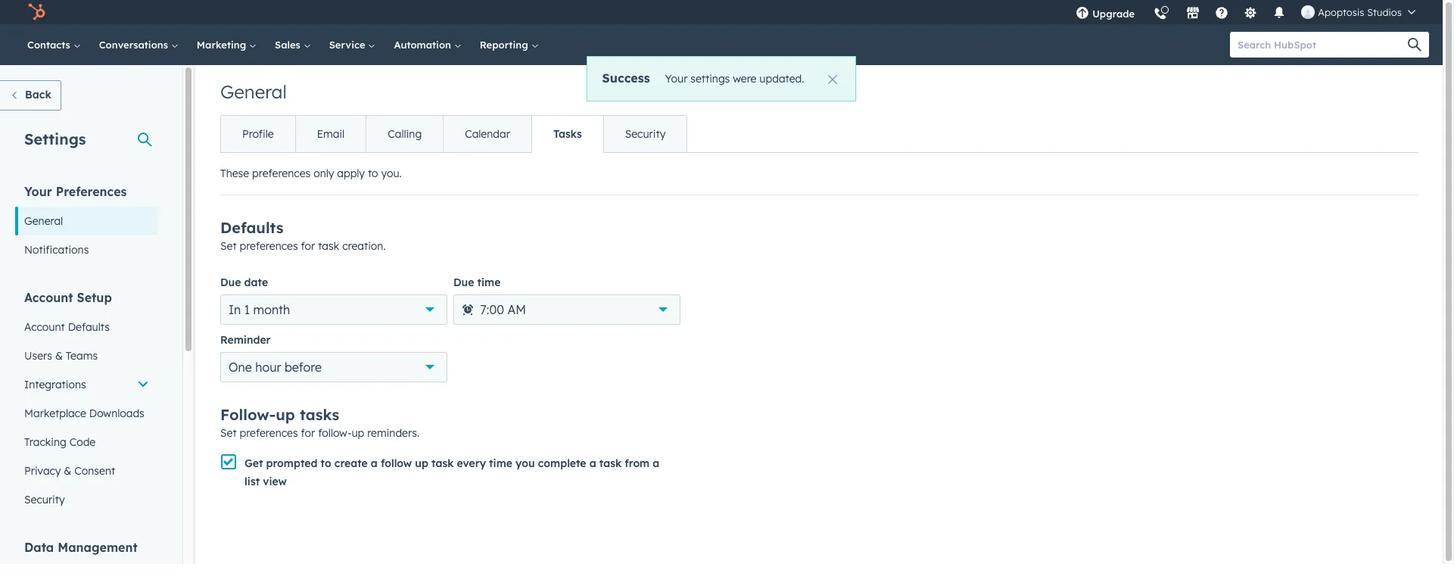 Task type: locate. For each thing, give the bounding box(es) containing it.
3 a from the left
[[653, 457, 660, 470]]

management
[[58, 540, 138, 555]]

0 horizontal spatial general
[[24, 214, 63, 228]]

preferences up date
[[240, 239, 298, 253]]

task
[[318, 239, 339, 253], [432, 457, 454, 470], [599, 457, 622, 470]]

automation
[[394, 39, 454, 51]]

1 horizontal spatial defaults
[[220, 218, 284, 237]]

preferences
[[252, 167, 311, 180], [240, 239, 298, 253], [240, 426, 298, 440]]

& right privacy
[[64, 464, 71, 478]]

due for due date
[[220, 276, 241, 289]]

task left 'from'
[[599, 457, 622, 470]]

1 vertical spatial your
[[24, 184, 52, 199]]

set down follow-
[[220, 426, 237, 440]]

for down tasks
[[301, 426, 315, 440]]

marketplaces button
[[1177, 0, 1209, 24]]

reporting link
[[471, 24, 548, 65]]

before
[[285, 360, 322, 375]]

1 vertical spatial to
[[321, 457, 331, 470]]

your left settings
[[665, 72, 688, 86]]

1 vertical spatial defaults
[[68, 320, 110, 334]]

1 vertical spatial security link
[[15, 485, 158, 514]]

your settings were updated.
[[665, 72, 804, 86]]

calendar
[[465, 127, 510, 141]]

follow-
[[220, 405, 276, 424]]

tracking code
[[24, 435, 96, 449]]

set
[[220, 239, 237, 253], [220, 426, 237, 440]]

prompted
[[266, 457, 318, 470]]

your preferences element
[[15, 183, 158, 264]]

a right 'from'
[[653, 457, 660, 470]]

1 vertical spatial security
[[24, 493, 65, 507]]

back link
[[0, 80, 61, 111]]

users & teams
[[24, 349, 98, 363]]

0 horizontal spatial to
[[321, 457, 331, 470]]

apply
[[337, 167, 365, 180]]

2 horizontal spatial up
[[415, 457, 428, 470]]

0 horizontal spatial due
[[220, 276, 241, 289]]

2 vertical spatial preferences
[[240, 426, 298, 440]]

service link
[[320, 24, 385, 65]]

1
[[244, 302, 250, 317]]

1 set from the top
[[220, 239, 237, 253]]

set inside follow-up tasks set preferences for follow-up reminders.
[[220, 426, 237, 440]]

1 horizontal spatial general
[[220, 80, 287, 103]]

1 due from the left
[[220, 276, 241, 289]]

2 account from the top
[[24, 320, 65, 334]]

month
[[253, 302, 290, 317]]

0 horizontal spatial defaults
[[68, 320, 110, 334]]

1 vertical spatial set
[[220, 426, 237, 440]]

1 horizontal spatial a
[[590, 457, 596, 470]]

account inside account defaults link
[[24, 320, 65, 334]]

task inside defaults set preferences for task creation.
[[318, 239, 339, 253]]

defaults up users & teams link
[[68, 320, 110, 334]]

7:00
[[480, 302, 504, 317]]

code
[[69, 435, 96, 449]]

1 horizontal spatial your
[[665, 72, 688, 86]]

set up due date
[[220, 239, 237, 253]]

1 vertical spatial preferences
[[240, 239, 298, 253]]

0 horizontal spatial task
[[318, 239, 339, 253]]

account
[[24, 290, 73, 305], [24, 320, 65, 334]]

calling link
[[366, 116, 443, 152]]

0 vertical spatial security
[[625, 127, 666, 141]]

account for account setup
[[24, 290, 73, 305]]

these
[[220, 167, 249, 180]]

data management
[[24, 540, 138, 555]]

for
[[301, 239, 315, 253], [301, 426, 315, 440]]

task left "every"
[[432, 457, 454, 470]]

you
[[516, 457, 535, 470]]

one hour before
[[229, 360, 322, 375]]

preferences left only at the top of the page
[[252, 167, 311, 180]]

menu containing apoptosis studios
[[1067, 0, 1425, 30]]

up up create
[[352, 426, 364, 440]]

time left you on the bottom left
[[489, 457, 513, 470]]

0 horizontal spatial your
[[24, 184, 52, 199]]

for left creation. on the top left of the page
[[301, 239, 315, 253]]

defaults
[[220, 218, 284, 237], [68, 320, 110, 334]]

conversations link
[[90, 24, 188, 65]]

2 vertical spatial up
[[415, 457, 428, 470]]

time up 7:00
[[477, 276, 501, 289]]

up left tasks
[[276, 405, 295, 424]]

task left creation. on the top left of the page
[[318, 239, 339, 253]]

1 horizontal spatial task
[[432, 457, 454, 470]]

0 vertical spatial security link
[[603, 116, 687, 152]]

your
[[665, 72, 688, 86], [24, 184, 52, 199]]

7:00 am
[[480, 302, 526, 317]]

account up account defaults
[[24, 290, 73, 305]]

security down success
[[625, 127, 666, 141]]

email link
[[295, 116, 366, 152]]

1 vertical spatial account
[[24, 320, 65, 334]]

security link down success
[[603, 116, 687, 152]]

automation link
[[385, 24, 471, 65]]

hour
[[255, 360, 281, 375]]

0 horizontal spatial a
[[371, 457, 378, 470]]

1 vertical spatial general
[[24, 214, 63, 228]]

1 horizontal spatial &
[[64, 464, 71, 478]]

up right follow
[[415, 457, 428, 470]]

your left preferences
[[24, 184, 52, 199]]

2 horizontal spatial a
[[653, 457, 660, 470]]

security
[[625, 127, 666, 141], [24, 493, 65, 507]]

only
[[314, 167, 334, 180]]

navigation
[[220, 115, 688, 153]]

teams
[[66, 349, 98, 363]]

2 due from the left
[[454, 276, 474, 289]]

marketplace
[[24, 407, 86, 420]]

1 vertical spatial for
[[301, 426, 315, 440]]

preferences inside defaults set preferences for task creation.
[[240, 239, 298, 253]]

security down privacy
[[24, 493, 65, 507]]

2 set from the top
[[220, 426, 237, 440]]

& for privacy
[[64, 464, 71, 478]]

settings image
[[1244, 7, 1258, 20]]

0 vertical spatial account
[[24, 290, 73, 305]]

1 horizontal spatial due
[[454, 276, 474, 289]]

get
[[245, 457, 263, 470]]

0 horizontal spatial security link
[[15, 485, 158, 514]]

to left you.
[[368, 167, 378, 180]]

2 a from the left
[[590, 457, 596, 470]]

0 vertical spatial general
[[220, 80, 287, 103]]

get prompted to create a follow up task every time you complete a task from a list view
[[245, 457, 660, 488]]

security link down consent
[[15, 485, 158, 514]]

conversations
[[99, 39, 171, 51]]

downloads
[[89, 407, 144, 420]]

preferences
[[56, 184, 127, 199]]

0 vertical spatial for
[[301, 239, 315, 253]]

general inside 'your preferences' element
[[24, 214, 63, 228]]

defaults up date
[[220, 218, 284, 237]]

to left create
[[321, 457, 331, 470]]

general up profile
[[220, 80, 287, 103]]

your inside success alert
[[665, 72, 688, 86]]

1 vertical spatial time
[[489, 457, 513, 470]]

your for your preferences
[[24, 184, 52, 199]]

search image
[[1408, 38, 1422, 51]]

1 vertical spatial up
[[352, 426, 364, 440]]

account up users
[[24, 320, 65, 334]]

general up notifications
[[24, 214, 63, 228]]

notifications button
[[1267, 0, 1293, 24]]

integrations button
[[15, 370, 158, 399]]

follow-
[[318, 426, 352, 440]]

0 horizontal spatial up
[[276, 405, 295, 424]]

data
[[24, 540, 54, 555]]

defaults inside account defaults link
[[68, 320, 110, 334]]

am
[[508, 302, 526, 317]]

2 for from the top
[[301, 426, 315, 440]]

0 vertical spatial defaults
[[220, 218, 284, 237]]

sales link
[[266, 24, 320, 65]]

0 vertical spatial your
[[665, 72, 688, 86]]

account setup element
[[15, 289, 158, 514]]

help button
[[1209, 0, 1235, 24]]

were
[[733, 72, 757, 86]]

a left follow
[[371, 457, 378, 470]]

service
[[329, 39, 368, 51]]

1 horizontal spatial security
[[625, 127, 666, 141]]

reporting
[[480, 39, 531, 51]]

consent
[[74, 464, 115, 478]]

0 vertical spatial set
[[220, 239, 237, 253]]

up inside get prompted to create a follow up task every time you complete a task from a list view
[[415, 457, 428, 470]]

menu
[[1067, 0, 1425, 30]]

success alert
[[586, 56, 857, 101]]

calling
[[388, 127, 422, 141]]

preferences down follow-
[[240, 426, 298, 440]]

0 vertical spatial &
[[55, 349, 63, 363]]

profile link
[[221, 116, 295, 152]]

1 horizontal spatial to
[[368, 167, 378, 180]]

studios
[[1367, 6, 1402, 18]]

security link
[[603, 116, 687, 152], [15, 485, 158, 514]]

1 for from the top
[[301, 239, 315, 253]]

reminders.
[[367, 426, 420, 440]]

settings
[[24, 129, 86, 148]]

time
[[477, 276, 501, 289], [489, 457, 513, 470]]

&
[[55, 349, 63, 363], [64, 464, 71, 478]]

general link
[[15, 207, 158, 235]]

navigation containing profile
[[220, 115, 688, 153]]

0 horizontal spatial security
[[24, 493, 65, 507]]

1 account from the top
[[24, 290, 73, 305]]

apoptosis
[[1318, 6, 1365, 18]]

0 horizontal spatial &
[[55, 349, 63, 363]]

hubspot image
[[27, 3, 45, 21]]

date
[[244, 276, 268, 289]]

& right users
[[55, 349, 63, 363]]

1 vertical spatial &
[[64, 464, 71, 478]]

upgrade
[[1093, 8, 1135, 20]]

a right complete
[[590, 457, 596, 470]]



Task type: describe. For each thing, give the bounding box(es) containing it.
calling icon image
[[1154, 8, 1168, 21]]

tasks link
[[531, 116, 603, 152]]

in 1 month button
[[220, 295, 447, 325]]

account defaults
[[24, 320, 110, 334]]

setup
[[77, 290, 112, 305]]

privacy
[[24, 464, 61, 478]]

sales
[[275, 39, 303, 51]]

follow
[[381, 457, 412, 470]]

tracking
[[24, 435, 66, 449]]

account for account defaults
[[24, 320, 65, 334]]

for inside defaults set preferences for task creation.
[[301, 239, 315, 253]]

0 vertical spatial up
[[276, 405, 295, 424]]

0 vertical spatial time
[[477, 276, 501, 289]]

marketing
[[197, 39, 249, 51]]

calendar link
[[443, 116, 531, 152]]

set inside defaults set preferences for task creation.
[[220, 239, 237, 253]]

privacy & consent link
[[15, 457, 158, 485]]

1 a from the left
[[371, 457, 378, 470]]

marketing link
[[188, 24, 266, 65]]

calling icon button
[[1148, 2, 1174, 23]]

upgrade image
[[1076, 7, 1090, 20]]

in
[[229, 302, 241, 317]]

one hour before button
[[220, 352, 447, 382]]

account defaults link
[[15, 313, 158, 341]]

you.
[[381, 167, 402, 180]]

creation.
[[342, 239, 386, 253]]

complete
[[538, 457, 586, 470]]

1 horizontal spatial up
[[352, 426, 364, 440]]

due for due time
[[454, 276, 474, 289]]

settings
[[691, 72, 730, 86]]

tara schultz image
[[1302, 5, 1315, 19]]

contacts link
[[18, 24, 90, 65]]

follow-up tasks set preferences for follow-up reminders.
[[220, 405, 420, 440]]

from
[[625, 457, 650, 470]]

due date
[[220, 276, 268, 289]]

Search HubSpot search field
[[1230, 32, 1416, 58]]

marketplaces image
[[1187, 7, 1200, 20]]

tasks
[[553, 127, 582, 141]]

0 vertical spatial to
[[368, 167, 378, 180]]

create
[[335, 457, 368, 470]]

profile
[[242, 127, 274, 141]]

users
[[24, 349, 52, 363]]

& for users
[[55, 349, 63, 363]]

your for your settings were updated.
[[665, 72, 688, 86]]

security inside account setup element
[[24, 493, 65, 507]]

tasks
[[300, 405, 340, 424]]

reminder
[[220, 333, 271, 347]]

notifications link
[[15, 235, 158, 264]]

close image
[[829, 75, 838, 84]]

view
[[263, 475, 287, 488]]

updated.
[[760, 72, 804, 86]]

0 vertical spatial preferences
[[252, 167, 311, 180]]

defaults set preferences for task creation.
[[220, 218, 386, 253]]

email
[[317, 127, 345, 141]]

integrations
[[24, 378, 86, 391]]

hubspot link
[[18, 3, 57, 21]]

success
[[602, 70, 650, 86]]

in 1 month
[[229, 302, 290, 317]]

contacts
[[27, 39, 73, 51]]

settings link
[[1235, 0, 1267, 24]]

marketplace downloads
[[24, 407, 144, 420]]

help image
[[1215, 7, 1229, 20]]

your preferences
[[24, 184, 127, 199]]

search button
[[1401, 32, 1429, 58]]

defaults inside defaults set preferences for task creation.
[[220, 218, 284, 237]]

tracking code link
[[15, 428, 158, 457]]

preferences inside follow-up tasks set preferences for follow-up reminders.
[[240, 426, 298, 440]]

users & teams link
[[15, 341, 158, 370]]

notifications
[[24, 243, 89, 257]]

back
[[25, 88, 51, 101]]

one
[[229, 360, 252, 375]]

to inside get prompted to create a follow up task every time you complete a task from a list view
[[321, 457, 331, 470]]

1 horizontal spatial security link
[[603, 116, 687, 152]]

time inside get prompted to create a follow up task every time you complete a task from a list view
[[489, 457, 513, 470]]

every
[[457, 457, 486, 470]]

account setup
[[24, 290, 112, 305]]

2 horizontal spatial task
[[599, 457, 622, 470]]

for inside follow-up tasks set preferences for follow-up reminders.
[[301, 426, 315, 440]]

these preferences only apply to you.
[[220, 167, 402, 180]]

notifications image
[[1273, 7, 1287, 20]]

due time
[[454, 276, 501, 289]]

marketplace downloads link
[[15, 399, 158, 428]]



Task type: vqa. For each thing, say whether or not it's contained in the screenshot.
Unassigned
no



